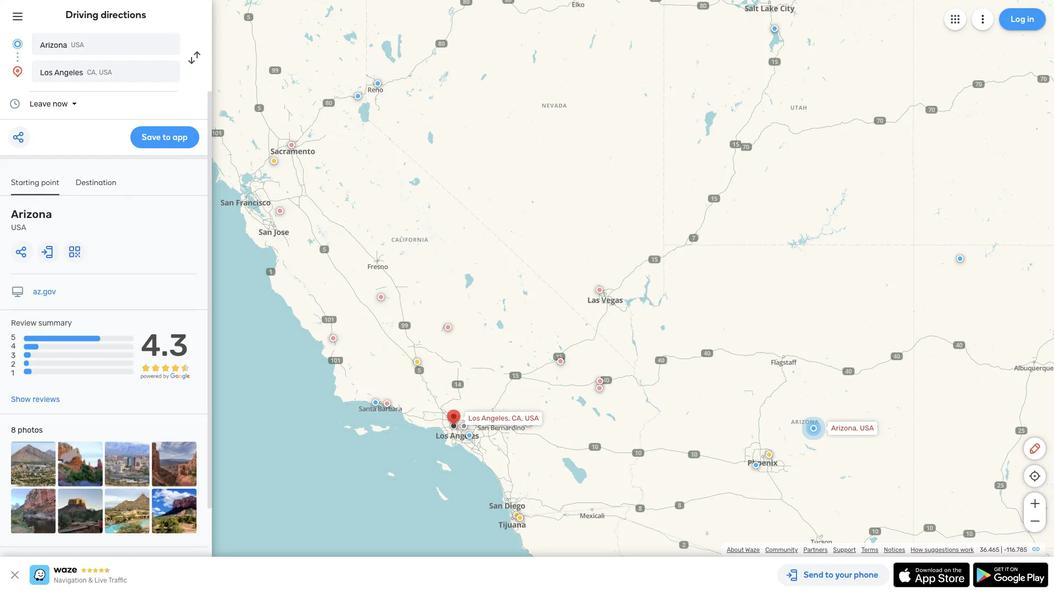 Task type: vqa. For each thing, say whether or not it's contained in the screenshot.
the topmost police image
yes



Task type: locate. For each thing, give the bounding box(es) containing it.
road closed image
[[250, 205, 257, 212], [376, 257, 383, 263], [606, 293, 613, 299], [380, 300, 386, 307], [597, 385, 603, 392]]

1 horizontal spatial los
[[469, 414, 480, 423]]

work
[[961, 546, 975, 554]]

arizona, usa
[[832, 424, 875, 433]]

live
[[95, 577, 107, 585]]

hazard image
[[761, 452, 768, 459], [518, 510, 525, 516]]

2 vertical spatial hazard image
[[517, 515, 524, 521]]

usa right angeles
[[99, 69, 112, 76]]

1 horizontal spatial ca,
[[512, 414, 523, 423]]

road closed image
[[288, 142, 295, 148], [291, 252, 297, 258], [445, 324, 452, 331], [330, 335, 337, 342], [558, 358, 564, 365], [1032, 359, 1039, 365], [597, 378, 604, 385], [525, 421, 531, 427]]

clock image
[[8, 97, 21, 110]]

show reviews
[[11, 395, 60, 404]]

waze
[[746, 546, 760, 554]]

1 horizontal spatial police image
[[355, 93, 362, 99]]

los
[[40, 68, 53, 77], [469, 414, 480, 423]]

navigation
[[54, 577, 87, 585]]

0 vertical spatial arizona usa
[[40, 40, 84, 49]]

1
[[11, 368, 14, 377]]

0 vertical spatial ca,
[[87, 69, 97, 76]]

traffic
[[109, 577, 127, 585]]

ca, right the angeles,
[[512, 414, 523, 423]]

0 horizontal spatial ca,
[[87, 69, 97, 76]]

terms
[[862, 546, 879, 554]]

ca, for angeles
[[87, 69, 97, 76]]

image 6 of arizona, [missing %{city} value] image
[[58, 489, 103, 534]]

for
[[80, 557, 90, 566]]

1 vertical spatial ca,
[[512, 414, 523, 423]]

ca,
[[87, 69, 97, 76], [512, 414, 523, 423]]

&
[[88, 577, 93, 585]]

show
[[11, 395, 31, 404]]

0 vertical spatial los
[[40, 68, 53, 77]]

arizona usa down starting point button
[[11, 208, 52, 232]]

arizona usa up angeles
[[40, 40, 84, 49]]

1 horizontal spatial hazard image
[[761, 452, 768, 459]]

0 horizontal spatial los
[[40, 68, 53, 77]]

los left the angeles,
[[469, 414, 480, 423]]

arizona,
[[832, 424, 859, 433]]

0 horizontal spatial hazard image
[[299, 182, 305, 188]]

los left angeles
[[40, 68, 53, 77]]

police image
[[375, 80, 381, 87], [355, 93, 362, 99], [305, 189, 312, 196]]

ca, for angeles,
[[512, 414, 523, 423]]

1 vertical spatial arizona
[[11, 208, 52, 221]]

|
[[1002, 546, 1003, 554]]

now
[[53, 99, 68, 108]]

usa right the arizona,
[[861, 424, 875, 433]]

los for angeles
[[40, 68, 53, 77]]

image 7 of arizona, [missing %{city} value] image
[[105, 489, 150, 534]]

police image
[[249, 31, 256, 37], [753, 462, 760, 469], [781, 498, 787, 505], [814, 533, 821, 540]]

1 vertical spatial hazard image
[[414, 359, 421, 365]]

0 horizontal spatial police image
[[305, 189, 312, 196]]

directions
[[101, 9, 146, 21]]

0 horizontal spatial hazard image
[[518, 510, 525, 516]]

2 horizontal spatial police image
[[375, 80, 381, 87]]

review summary
[[11, 319, 72, 328]]

arizona usa
[[40, 40, 84, 49], [11, 208, 52, 232]]

arizona
[[40, 40, 67, 49], [11, 208, 52, 221]]

1 vertical spatial los
[[469, 414, 480, 423]]

hazard image
[[299, 182, 305, 188], [414, 359, 421, 365], [517, 515, 524, 521]]

los angeles ca, usa
[[40, 68, 112, 77]]

partners
[[804, 546, 828, 554]]

1 vertical spatial police image
[[355, 93, 362, 99]]

arizona up angeles
[[40, 40, 67, 49]]

computer image
[[11, 285, 24, 299]]

usa down starting point button
[[11, 223, 26, 232]]

support
[[834, 546, 857, 554]]

0 vertical spatial hazard image
[[761, 452, 768, 459]]

ca, inside los angeles ca, usa
[[87, 69, 97, 76]]

1 horizontal spatial hazard image
[[414, 359, 421, 365]]

ca, right angeles
[[87, 69, 97, 76]]

-
[[1005, 546, 1007, 554]]

2 vertical spatial police image
[[305, 189, 312, 196]]

driving directions
[[66, 9, 146, 21]]

2
[[11, 360, 16, 369]]

link image
[[1032, 545, 1041, 554]]

partners link
[[804, 546, 828, 554]]

0 vertical spatial police image
[[375, 80, 381, 87]]

1 vertical spatial hazard image
[[518, 510, 525, 516]]

zoom in image
[[1029, 497, 1043, 510]]

usa
[[71, 41, 84, 49], [99, 69, 112, 76], [11, 223, 26, 232], [525, 414, 539, 423], [861, 424, 875, 433]]

people also search for
[[11, 557, 90, 566]]

0 vertical spatial arizona
[[40, 40, 67, 49]]

destination
[[76, 177, 117, 187]]

arizona down starting point button
[[11, 208, 52, 221]]



Task type: describe. For each thing, give the bounding box(es) containing it.
about
[[727, 546, 745, 554]]

also
[[37, 557, 52, 566]]

terms link
[[862, 546, 879, 554]]

usa inside los angeles ca, usa
[[99, 69, 112, 76]]

search
[[54, 557, 78, 566]]

image 1 of arizona, [missing %{city} value] image
[[11, 442, 56, 487]]

reviews
[[33, 395, 60, 404]]

starting point
[[11, 177, 59, 187]]

116.785
[[1007, 546, 1028, 554]]

photos
[[18, 426, 43, 435]]

point
[[41, 177, 59, 187]]

x image
[[8, 569, 21, 582]]

image 8 of arizona, [missing %{city} value] image
[[152, 489, 197, 534]]

community link
[[766, 546, 799, 554]]

destination button
[[76, 177, 117, 194]]

los for angeles,
[[469, 414, 480, 423]]

angeles,
[[482, 414, 510, 423]]

az.gov
[[33, 287, 56, 296]]

angeles
[[54, 68, 83, 77]]

accident image
[[460, 431, 467, 438]]

suggestions
[[925, 546, 960, 554]]

1 vertical spatial arizona usa
[[11, 208, 52, 232]]

3
[[11, 351, 16, 360]]

driving
[[66, 9, 99, 21]]

leave
[[30, 99, 51, 108]]

community
[[766, 546, 799, 554]]

image 5 of arizona, [missing %{city} value] image
[[11, 489, 56, 534]]

5
[[11, 333, 16, 342]]

review
[[11, 319, 36, 328]]

usa right the angeles,
[[525, 414, 539, 423]]

8 photos
[[11, 426, 43, 435]]

4
[[11, 342, 16, 351]]

az.gov link
[[33, 287, 56, 296]]

people
[[11, 557, 35, 566]]

notices
[[885, 546, 906, 554]]

4.3
[[141, 327, 188, 364]]

current location image
[[11, 37, 24, 51]]

los angeles, ca, usa
[[469, 414, 539, 423]]

5 4 3 2 1
[[11, 333, 16, 377]]

about waze link
[[727, 546, 760, 554]]

0 vertical spatial hazard image
[[299, 182, 305, 188]]

leave now
[[30, 99, 68, 108]]

starting
[[11, 177, 39, 187]]

notices link
[[885, 546, 906, 554]]

image 3 of arizona, [missing %{city} value] image
[[105, 442, 150, 487]]

navigation & live traffic
[[54, 577, 127, 585]]

summary
[[38, 319, 72, 328]]

36.465 | -116.785
[[981, 546, 1028, 554]]

2 horizontal spatial hazard image
[[517, 515, 524, 521]]

usa up los angeles ca, usa
[[71, 41, 84, 49]]

36.465
[[981, 546, 1000, 554]]

pencil image
[[1029, 442, 1042, 455]]

location image
[[11, 65, 24, 78]]

about waze community partners support terms notices how suggestions work
[[727, 546, 975, 554]]

how
[[911, 546, 924, 554]]

image 4 of arizona, [missing %{city} value] image
[[152, 442, 197, 487]]

8
[[11, 426, 16, 435]]

image 2 of arizona, [missing %{city} value] image
[[58, 442, 103, 487]]

how suggestions work link
[[911, 546, 975, 554]]

support link
[[834, 546, 857, 554]]

starting point button
[[11, 177, 59, 195]]

zoom out image
[[1029, 515, 1043, 528]]



